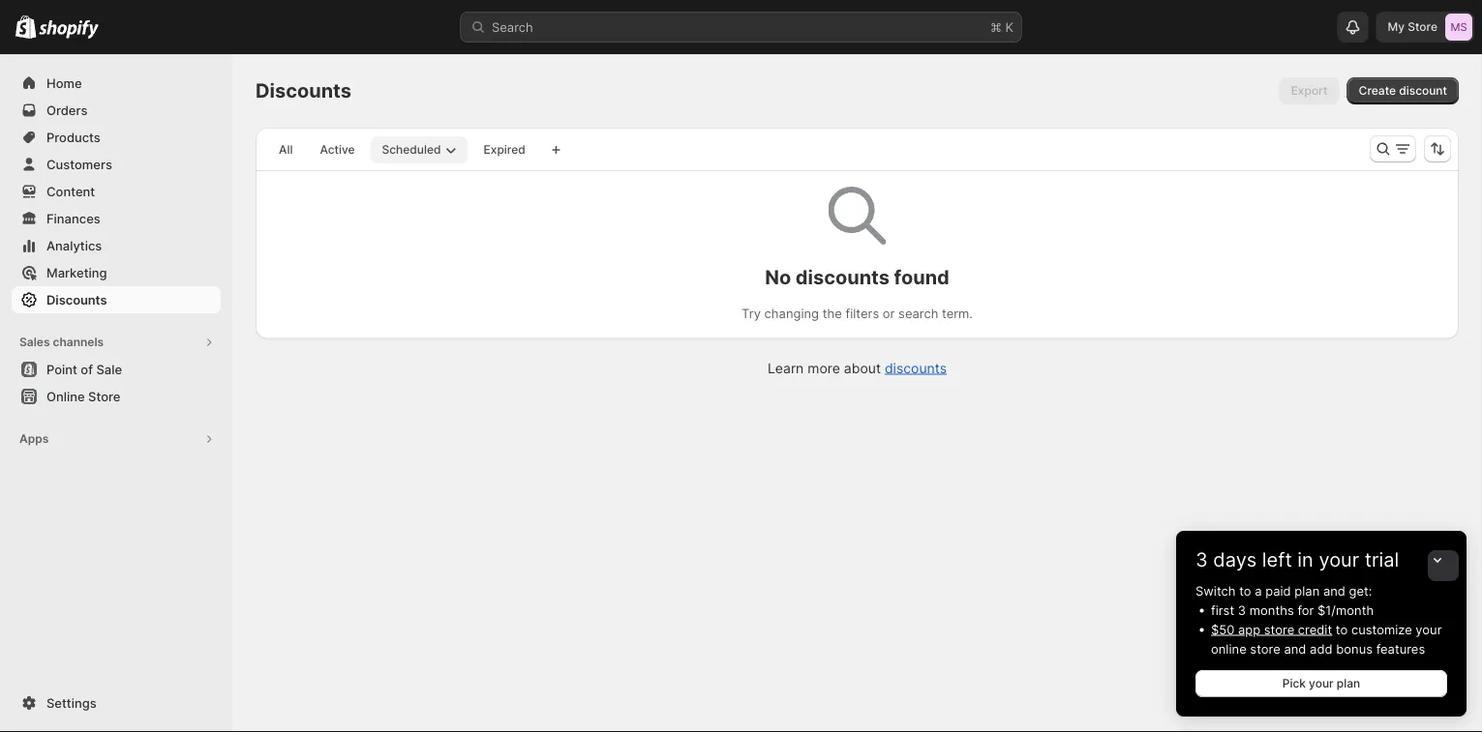Task type: locate. For each thing, give the bounding box(es) containing it.
0 vertical spatial to
[[1240, 584, 1252, 599]]

store for my store
[[1408, 20, 1438, 34]]

0 vertical spatial your
[[1319, 549, 1360, 572]]

and up $1/month
[[1323, 584, 1346, 599]]

finances
[[46, 211, 100, 226]]

tab list
[[263, 136, 541, 164]]

filters
[[846, 306, 879, 321]]

your up features
[[1416, 623, 1442, 638]]

⌘ k
[[990, 19, 1014, 34]]

and left add
[[1284, 642, 1307, 657]]

3 left days at the right of the page
[[1196, 549, 1208, 572]]

all link
[[267, 137, 304, 164]]

export button
[[1280, 77, 1340, 105]]

k
[[1006, 19, 1014, 34]]

3 days left in your trial element
[[1176, 582, 1467, 717]]

0 vertical spatial store
[[1264, 623, 1295, 638]]

paid
[[1266, 584, 1291, 599]]

app
[[1238, 623, 1261, 638]]

expired
[[484, 143, 525, 157]]

try changing the filters or search term.
[[742, 306, 973, 321]]

store
[[1408, 20, 1438, 34], [88, 389, 120, 404]]

$50
[[1211, 623, 1235, 638]]

customers link
[[12, 151, 221, 178]]

store inside button
[[88, 389, 120, 404]]

shopify image
[[15, 15, 36, 38], [39, 20, 99, 39]]

1 vertical spatial and
[[1284, 642, 1307, 657]]

1 horizontal spatial and
[[1323, 584, 1346, 599]]

0 horizontal spatial store
[[88, 389, 120, 404]]

your inside dropdown button
[[1319, 549, 1360, 572]]

⌘
[[990, 19, 1002, 34]]

1 horizontal spatial store
[[1408, 20, 1438, 34]]

to left a
[[1240, 584, 1252, 599]]

1 vertical spatial your
[[1416, 623, 1442, 638]]

first
[[1211, 603, 1235, 618]]

1 horizontal spatial shopify image
[[39, 20, 99, 39]]

plan up the for
[[1295, 584, 1320, 599]]

store down 'months'
[[1264, 623, 1295, 638]]

store down sale
[[88, 389, 120, 404]]

0 horizontal spatial to
[[1240, 584, 1252, 599]]

point
[[46, 362, 77, 377]]

discounts
[[796, 265, 890, 289], [885, 360, 947, 377]]

discounts
[[256, 79, 351, 103], [46, 292, 107, 307]]

and
[[1323, 584, 1346, 599], [1284, 642, 1307, 657]]

scheduled button
[[370, 137, 468, 164]]

store for online store
[[88, 389, 120, 404]]

0 vertical spatial plan
[[1295, 584, 1320, 599]]

finances link
[[12, 205, 221, 232]]

my store image
[[1446, 14, 1473, 41]]

the
[[823, 306, 842, 321]]

my
[[1388, 20, 1405, 34]]

and inside to customize your online store and add bonus features
[[1284, 642, 1307, 657]]

of
[[81, 362, 93, 377]]

1 vertical spatial to
[[1336, 623, 1348, 638]]

marketing link
[[12, 259, 221, 287]]

in
[[1298, 549, 1314, 572]]

plan down bonus
[[1337, 677, 1361, 691]]

0 horizontal spatial 3
[[1196, 549, 1208, 572]]

discounts right about
[[885, 360, 947, 377]]

3
[[1196, 549, 1208, 572], [1238, 603, 1246, 618]]

1 vertical spatial 3
[[1238, 603, 1246, 618]]

sales channels button
[[12, 329, 221, 356]]

1 horizontal spatial to
[[1336, 623, 1348, 638]]

months
[[1250, 603, 1294, 618]]

1 horizontal spatial 3
[[1238, 603, 1246, 618]]

search
[[899, 306, 939, 321]]

1 vertical spatial plan
[[1337, 677, 1361, 691]]

analytics
[[46, 238, 102, 253]]

discounts up the on the top of page
[[796, 265, 890, 289]]

1 vertical spatial store
[[1250, 642, 1281, 657]]

your
[[1319, 549, 1360, 572], [1416, 623, 1442, 638], [1309, 677, 1334, 691]]

for
[[1298, 603, 1314, 618]]

try
[[742, 306, 761, 321]]

3 inside dropdown button
[[1196, 549, 1208, 572]]

discounts up all
[[256, 79, 351, 103]]

home
[[46, 76, 82, 91]]

pick your plan
[[1283, 677, 1361, 691]]

0 vertical spatial and
[[1323, 584, 1346, 599]]

switch to a paid plan and get:
[[1196, 584, 1372, 599]]

products link
[[12, 124, 221, 151]]

your right in
[[1319, 549, 1360, 572]]

1 horizontal spatial discounts
[[256, 79, 351, 103]]

scheduled
[[382, 143, 441, 157]]

0 vertical spatial 3
[[1196, 549, 1208, 572]]

1 vertical spatial discounts
[[46, 292, 107, 307]]

online store link
[[12, 383, 221, 411]]

term.
[[942, 306, 973, 321]]

credit
[[1298, 623, 1332, 638]]

create
[[1359, 84, 1396, 98]]

learn more about discounts
[[768, 360, 947, 377]]

0 horizontal spatial and
[[1284, 642, 1307, 657]]

plan
[[1295, 584, 1320, 599], [1337, 677, 1361, 691]]

point of sale
[[46, 362, 122, 377]]

your right pick
[[1309, 677, 1334, 691]]

0 vertical spatial store
[[1408, 20, 1438, 34]]

get:
[[1349, 584, 1372, 599]]

no
[[765, 265, 791, 289]]

days
[[1214, 549, 1257, 572]]

0 horizontal spatial plan
[[1295, 584, 1320, 599]]

learn
[[768, 360, 804, 377]]

to down $1/month
[[1336, 623, 1348, 638]]

your inside to customize your online store and add bonus features
[[1416, 623, 1442, 638]]

discounts down marketing
[[46, 292, 107, 307]]

point of sale link
[[12, 356, 221, 383]]

to
[[1240, 584, 1252, 599], [1336, 623, 1348, 638]]

store down $50 app store credit at the bottom right of the page
[[1250, 642, 1281, 657]]

3 right first
[[1238, 603, 1246, 618]]

store
[[1264, 623, 1295, 638], [1250, 642, 1281, 657]]

left
[[1262, 549, 1292, 572]]

0 horizontal spatial shopify image
[[15, 15, 36, 38]]

3 days left in your trial button
[[1176, 532, 1467, 572]]

1 vertical spatial store
[[88, 389, 120, 404]]

to customize your online store and add bonus features
[[1211, 623, 1442, 657]]

store right my at the right
[[1408, 20, 1438, 34]]

0 horizontal spatial discounts
[[46, 292, 107, 307]]

sales channels
[[19, 335, 104, 350]]

or
[[883, 306, 895, 321]]



Task type: describe. For each thing, give the bounding box(es) containing it.
orders link
[[12, 97, 221, 124]]

empty search results image
[[828, 187, 886, 245]]

online
[[46, 389, 85, 404]]

pick your plan link
[[1196, 671, 1448, 698]]

export
[[1291, 84, 1328, 98]]

settings
[[46, 696, 96, 711]]

apps
[[19, 432, 49, 446]]

add
[[1310, 642, 1333, 657]]

products
[[46, 130, 101, 145]]

search
[[492, 19, 533, 34]]

0 vertical spatial discounts
[[796, 265, 890, 289]]

$1/month
[[1318, 603, 1374, 618]]

online
[[1211, 642, 1247, 657]]

1 vertical spatial discounts
[[885, 360, 947, 377]]

to inside to customize your online store and add bonus features
[[1336, 623, 1348, 638]]

switch
[[1196, 584, 1236, 599]]

home link
[[12, 70, 221, 97]]

channels
[[53, 335, 104, 350]]

1 horizontal spatial plan
[[1337, 677, 1361, 691]]

online store
[[46, 389, 120, 404]]

customers
[[46, 157, 112, 172]]

tab list containing all
[[263, 136, 541, 164]]

and for plan
[[1323, 584, 1346, 599]]

expired link
[[472, 137, 537, 164]]

changing
[[765, 306, 819, 321]]

2 vertical spatial your
[[1309, 677, 1334, 691]]

analytics link
[[12, 232, 221, 259]]

active link
[[308, 137, 367, 164]]

my store
[[1388, 20, 1438, 34]]

more
[[808, 360, 840, 377]]

customize
[[1352, 623, 1412, 638]]

found
[[894, 265, 950, 289]]

3 days left in your trial
[[1196, 549, 1399, 572]]

settings link
[[12, 690, 221, 717]]

a
[[1255, 584, 1262, 599]]

sales
[[19, 335, 50, 350]]

content link
[[12, 178, 221, 205]]

3 inside "element"
[[1238, 603, 1246, 618]]

$50 app store credit link
[[1211, 623, 1332, 638]]

pick
[[1283, 677, 1306, 691]]

all
[[279, 143, 293, 157]]

marketing
[[46, 265, 107, 280]]

discounts link
[[885, 360, 947, 377]]

and for store
[[1284, 642, 1307, 657]]

create discount button
[[1347, 77, 1459, 105]]

store inside to customize your online store and add bonus features
[[1250, 642, 1281, 657]]

orders
[[46, 103, 88, 118]]

discount
[[1399, 84, 1448, 98]]

apps button
[[12, 426, 221, 453]]

create discount
[[1359, 84, 1448, 98]]

trial
[[1365, 549, 1399, 572]]

content
[[46, 184, 95, 199]]

active
[[320, 143, 355, 157]]

sale
[[96, 362, 122, 377]]

features
[[1376, 642, 1425, 657]]

about
[[844, 360, 881, 377]]

online store button
[[0, 383, 232, 411]]

bonus
[[1336, 642, 1373, 657]]

point of sale button
[[0, 356, 232, 383]]

$50 app store credit
[[1211, 623, 1332, 638]]

first 3 months for $1/month
[[1211, 603, 1374, 618]]

no discounts found
[[765, 265, 950, 289]]

discounts link
[[12, 287, 221, 314]]

0 vertical spatial discounts
[[256, 79, 351, 103]]



Task type: vqa. For each thing, say whether or not it's contained in the screenshot.
Pick your plan
yes



